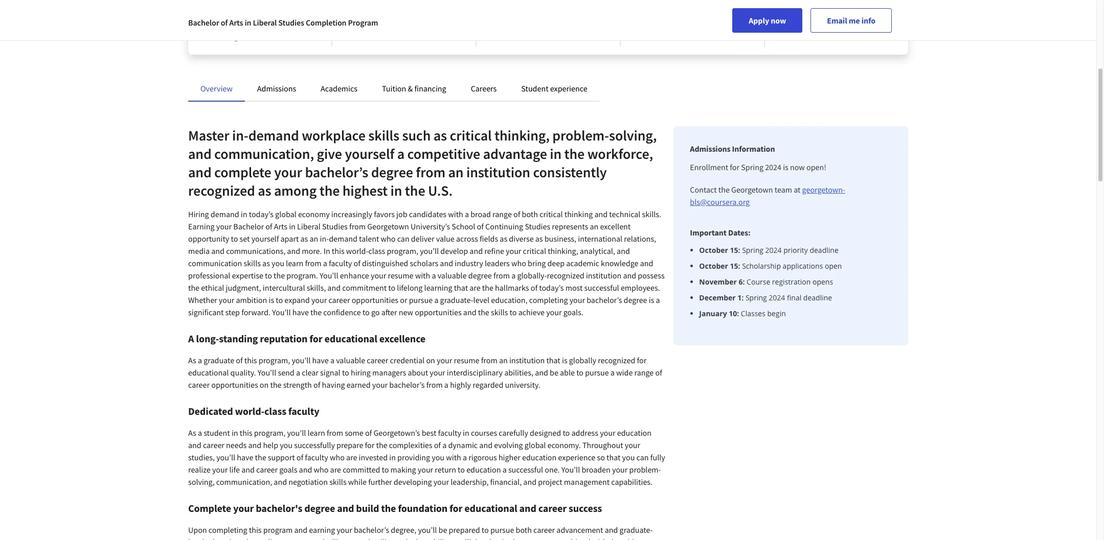Task type: locate. For each thing, give the bounding box(es) containing it.
on down program
[[283, 538, 292, 541]]

that right so
[[607, 453, 621, 463]]

as inside as a graduate of this program, you'll have a valuable career credential on your resume from an institution that is globally recognized for educational quality. you'll send a clear signal to hiring managers about your interdisciplinary abilities, and be able to pursue a wide range of career opportunities on the strength of having earned your bachelor's from a highly regarded university.
[[188, 356, 196, 366]]

institution up broad
[[467, 163, 530, 182]]

group
[[379, 12, 397, 21]]

courses
[[471, 428, 497, 438]]

list item
[[700, 245, 892, 256], [700, 261, 892, 272], [700, 277, 892, 288], [700, 293, 892, 303], [700, 308, 892, 319]]

october down the important
[[700, 246, 728, 255]]

to left lifelong
[[388, 283, 396, 293]]

be up adaptability
[[439, 525, 447, 536]]

1 vertical spatial resume
[[454, 356, 480, 366]]

1 horizontal spatial range
[[635, 368, 654, 378]]

1 vertical spatial 15:
[[730, 261, 741, 271]]

1 horizontal spatial school
[[452, 222, 475, 232]]

program, inside upon completing this program and earning your bachelor's degree, you'll be prepared to pursue both career advancement and graduate- level education, depending on your goals. the ​​mental agility and adaptability you'll develop in the program, combined with the wide rang
[[523, 538, 555, 541]]

1 vertical spatial yourself
[[252, 234, 279, 244]]

0 horizontal spatial pursue
[[409, 295, 433, 305]]

1 horizontal spatial on
[[283, 538, 292, 541]]

institution inside master in-demand workplace skills such as critical thinking, problem-solving, and communication, give yourself a competitive advantage in the workforce, and complete your bachelor's degree from an institution consistently recognized as among the highest in the u.s.
[[467, 163, 530, 182]]

benefit from affordable tuition and flexible payments.
[[782, 12, 886, 32]]

0 vertical spatial problem-
[[553, 126, 609, 145]]

your right "complete"
[[233, 502, 254, 515]]

0 vertical spatial in-
[[232, 126, 249, 145]]

affordable
[[820, 12, 851, 21]]

graduate- inside hiring demand in today's global economy increasingly favors job candidates with a broad range of both critical thinking and technical skills. earning your bachelor of arts in liberal studies from georgetown university's school of continuing studies represents an excellent opportunity to set yourself apart as an in-demand talent who can deliver value across fields as diverse as business, international relations, media and communications, and more. in this world-class program, you'll develop and refine your critical thinking, analytical, and communication skills as you learn from a faculty of distinguished scholars and industry leaders who bring deep academic knowledge and professional expertise to the program. you'll enhance your resume with a valuable degree from a globally-recognized institution and possess the ethical judgment, intercultural skills, and commitment to lifelong learning that are the hallmarks of today's most successful employees. whether your ambition is to expand your career opportunities or pursue a graduate-level education, completing your bachelor's degree is a significant step forward. you'll have the confidence to go after new opportunities and the skills to achieve your goals.
[[440, 295, 474, 305]]

learn inside hiring demand in today's global economy increasingly favors job candidates with a broad range of both critical thinking and technical skills. earning your bachelor of arts in liberal studies from georgetown university's school of continuing studies represents an excellent opportunity to set yourself apart as an in-demand talent who can deliver value across fields as diverse as business, international relations, media and communications, and more. in this world-class program, you'll develop and refine your critical thinking, analytical, and communication skills as you learn from a faculty of distinguished scholars and industry leaders who bring deep academic knowledge and professional expertise to the program. you'll enhance your resume with a valuable degree from a globally-recognized institution and possess the ethical judgment, intercultural skills, and commitment to lifelong learning that are the hallmarks of today's most successful employees. whether your ambition is to expand your career opportunities or pursue a graduate-level education, completing your bachelor's degree is a significant step forward. you'll have the confidence to go after new opportunities and the skills to achieve your goals.
[[286, 258, 303, 269]]

as down the a
[[188, 356, 196, 366]]

program, inside hiring demand in today's global economy increasingly favors job candidates with a broad range of both critical thinking and technical skills. earning your bachelor of arts in liberal studies from georgetown university's school of continuing studies represents an excellent opportunity to set yourself apart as an in-demand talent who can deliver value across fields as diverse as business, international relations, media and communications, and more. in this world-class program, you'll develop and refine your critical thinking, analytical, and communication skills as you learn from a faculty of distinguished scholars and industry leaders who bring deep academic knowledge and professional expertise to the program. you'll enhance your resume with a valuable degree from a globally-recognized institution and possess the ethical judgment, intercultural skills, and commitment to lifelong learning that are the hallmarks of today's most successful employees. whether your ambition is to expand your career opportunities or pursue a graduate-level education, completing your bachelor's degree is a significant step forward. you'll have the confidence to go after new opportunities and the skills to achieve your goals.
[[387, 246, 418, 256]]

1 vertical spatial spring
[[742, 246, 764, 255]]

0 horizontal spatial resume
[[388, 271, 414, 281]]

your down most
[[570, 295, 585, 305]]

1 horizontal spatial demand
[[248, 126, 299, 145]]

and inside benefit from affordable tuition and flexible payments.
[[874, 12, 886, 21]]

solving,
[[609, 126, 657, 145], [188, 477, 215, 488]]

1 vertical spatial opportunities
[[415, 307, 462, 318]]

a
[[188, 333, 194, 345]]

can inside as a student in this program, you'll learn from some of georgetown's best faculty in courses carefully designed to address your education and career needs and help you successfully prepare for the complexities of a dynamic and evolving global economy. throughout your studies, you'll have the support of faculty who are invested in providing you with a rigorous higher education experience so that you can fully realize your life and career goals and who are committed to making your return to education a successful one. you'll broaden your problem- solving, communication, and negotiation skills while further developing your leadership, financial, and project management capabilities.
[[637, 453, 649, 463]]

0 vertical spatial completing
[[529, 295, 568, 305]]

goals. down most
[[564, 307, 584, 318]]

bachelor's
[[305, 163, 368, 182], [587, 295, 622, 305], [389, 380, 425, 390], [354, 525, 389, 536]]

evolving
[[494, 440, 523, 451]]

1 vertical spatial range
[[635, 368, 654, 378]]

december 1: spring 2024 final deadline
[[700, 293, 832, 303]]

0 vertical spatial admissions
[[257, 83, 296, 94]]

it
[[707, 12, 711, 21]]

1 horizontal spatial education,
[[491, 295, 528, 305]]

your inside master in-demand workplace skills such as critical thinking, problem-solving, and communication, give yourself a competitive advantage in the workforce, and complete your bachelor's degree from an institution consistently recognized as among the highest in the u.s.
[[274, 163, 302, 182]]

deadline for spring 2024 final deadline
[[804, 293, 832, 303]]

university.
[[505, 380, 541, 390]]

2 horizontal spatial pursue
[[585, 368, 609, 378]]

as for as a student in this program, you'll learn from some of georgetown's best faculty in courses carefully designed to address your education and career needs and help you successfully prepare for the complexities of a dynamic and evolving global economy. throughout your studies, you'll have the support of faculty who are invested in providing you with a rigorous higher education experience so that you can fully realize your life and career goals and who are committed to making your return to education a successful one. you'll broaden your problem- solving, communication, and negotiation skills while further developing your leadership, financial, and project management capabilities.
[[188, 428, 196, 438]]

bachelor's down employees.
[[587, 295, 622, 305]]

academics
[[321, 83, 358, 94]]

earned
[[347, 380, 371, 390]]

demand inside master in-demand workplace skills such as critical thinking, problem-solving, and communication, give yourself a competitive advantage in the workforce, and complete your bachelor's degree from an institution consistently recognized as among the highest in the u.s.
[[248, 126, 299, 145]]

on up 'about'
[[426, 356, 435, 366]]

0 vertical spatial wide
[[617, 368, 633, 378]]

student experience
[[521, 83, 588, 94]]

1 october from the top
[[700, 246, 728, 255]]

realize
[[188, 465, 211, 475]]

2 horizontal spatial have
[[312, 356, 329, 366]]

1 horizontal spatial develop
[[473, 538, 501, 541]]

1 vertical spatial education
[[522, 453, 557, 463]]

completing down "complete"
[[209, 525, 247, 536]]

0 horizontal spatial goals.
[[310, 538, 330, 541]]

as right fields
[[500, 234, 508, 244]]

1 vertical spatial develop
[[473, 538, 501, 541]]

with
[[434, 12, 448, 21], [448, 209, 463, 219], [415, 271, 430, 281], [446, 453, 461, 463], [592, 538, 607, 541]]

and left earning
[[294, 525, 308, 536]]

credential up 'about'
[[390, 356, 425, 366]]

you'll
[[320, 271, 338, 281], [272, 307, 291, 318], [258, 368, 276, 378], [562, 465, 580, 475]]

list item containing january 10:
[[700, 308, 892, 319]]

signal
[[320, 368, 341, 378]]

solving, inside master in-demand workplace skills such as critical thinking, problem-solving, and communication, give yourself a competitive advantage in the workforce, and complete your bachelor's degree from an institution consistently recognized as among the highest in the u.s.
[[609, 126, 657, 145]]

15: for scholarship applications open
[[730, 261, 741, 271]]

refine
[[485, 246, 504, 256]]

in
[[372, 12, 378, 21], [245, 17, 251, 28], [550, 145, 562, 163], [391, 182, 402, 200], [241, 209, 247, 219], [289, 222, 296, 232], [232, 428, 238, 438], [463, 428, 470, 438], [389, 453, 396, 463], [502, 538, 509, 541]]

university
[[243, 23, 273, 32]]

studies.
[[239, 33, 263, 42]]

have inside as a student in this program, you'll learn from some of georgetown's best faculty in courses carefully designed to address your education and career needs and help you successfully prepare for the complexities of a dynamic and evolving global economy. throughout your studies, you'll have the support of faculty who are invested in providing you with a rigorous higher education experience so that you can fully realize your life and career goals and who are committed to making your return to education a successful one. you'll broaden your problem- solving, communication, and negotiation skills while further developing your leadership, financial, and project management capabilities.
[[237, 453, 253, 463]]

have inside as a graduate of this program, you'll have a valuable career credential on your resume from an institution that is globally recognized for educational quality. you'll send a clear signal to hiring managers about your interdisciplinary abilities, and be able to pursue a wide range of career opportunities on the strength of having earned your bachelor's from a highly regarded university.
[[312, 356, 329, 366]]

recognized inside master in-demand workplace skills such as critical thinking, problem-solving, and communication, give yourself a competitive advantage in the workforce, and complete your bachelor's degree from an institution consistently recognized as among the highest in the u.s.
[[188, 182, 255, 200]]

your up step
[[219, 295, 234, 305]]

in- up the in
[[320, 234, 329, 244]]

priority
[[784, 246, 808, 255]]

applications
[[783, 261, 823, 271]]

value
[[436, 234, 455, 244]]

for inside as a student in this program, you'll learn from some of georgetown's best faculty in courses carefully designed to address your education and career needs and help you successfully prepare for the complexities of a dynamic and evolving global economy. throughout your studies, you'll have the support of faculty who are invested in providing you with a rigorous higher education experience so that you can fully realize your life and career goals and who are committed to making your return to education a successful one. you'll broaden your problem- solving, communication, and negotiation skills while further developing your leadership, financial, and project management capabilities.
[[365, 440, 375, 451]]

a
[[397, 145, 405, 163], [465, 209, 469, 219], [323, 258, 327, 269], [432, 271, 436, 281], [512, 271, 516, 281], [434, 295, 439, 305], [656, 295, 660, 305], [198, 356, 202, 366], [330, 356, 335, 366], [296, 368, 300, 378], [611, 368, 615, 378], [445, 380, 449, 390], [198, 428, 202, 438], [443, 440, 447, 451], [463, 453, 467, 463], [503, 465, 507, 475]]

1 horizontal spatial opportunities
[[352, 295, 399, 305]]

globally-
[[517, 271, 547, 281]]

develop down prepared
[[473, 538, 501, 541]]

hiring
[[351, 368, 371, 378]]

2 vertical spatial educational
[[465, 502, 518, 515]]

0 horizontal spatial can
[[397, 234, 410, 244]]

0 horizontal spatial are
[[330, 465, 341, 475]]

1 vertical spatial level
[[188, 538, 204, 541]]

student experience link
[[521, 83, 588, 94]]

across
[[456, 234, 478, 244]]

school right university
[[274, 23, 295, 32]]

class
[[369, 246, 385, 256], [265, 405, 286, 418]]

spring right 1:
[[746, 293, 767, 303]]

be
[[550, 368, 559, 378], [439, 525, 447, 536]]

0 vertical spatial deadline
[[810, 246, 839, 255]]

learn up program.
[[286, 258, 303, 269]]

advantage
[[483, 145, 547, 163]]

3 list item from the top
[[700, 277, 892, 288]]

​​mental
[[346, 538, 371, 541]]

financing
[[415, 83, 446, 94]]

2 vertical spatial georgetown
[[367, 222, 409, 232]]

course
[[747, 277, 771, 287]]

resume
[[388, 271, 414, 281], [454, 356, 480, 366]]

or
[[400, 295, 407, 305]]

master in-demand workplace skills such as critical thinking, problem-solving, and communication, give yourself a competitive advantage in the workforce, and complete your bachelor's degree from an institution consistently recognized as among the highest in the u.s.
[[188, 126, 657, 200]]

engage in group discussions with professors and peers.
[[349, 12, 448, 32]]

is up team
[[783, 162, 789, 172]]

you'll up clear
[[292, 356, 311, 366]]

0 horizontal spatial educational
[[188, 368, 229, 378]]

from inside earn your credential from georgetown university school of continuing studies.
[[267, 12, 281, 21]]

arts inside hiring demand in today's global economy increasingly favors job candidates with a broad range of both critical thinking and technical skills. earning your bachelor of arts in liberal studies from georgetown university's school of continuing studies represents an excellent opportunity to set yourself apart as an in-demand talent who can deliver value across fields as diverse as business, international relations, media and communications, and more. in this world-class program, you'll develop and refine your critical thinking, analytical, and communication skills as you learn from a faculty of distinguished scholars and industry leaders who bring deep academic knowledge and professional expertise to the program. you'll enhance your resume with a valuable degree from a globally-recognized institution and possess the ethical judgment, intercultural skills, and commitment to lifelong learning that are the hallmarks of today's most successful employees. whether your ambition is to expand your career opportunities or pursue a graduate-level education, completing your bachelor's degree is a significant step forward. you'll have the confidence to go after new opportunities and the skills to achieve your goals.
[[274, 222, 287, 232]]

0 horizontal spatial range
[[493, 209, 512, 219]]

0 vertical spatial critical
[[450, 126, 492, 145]]

4 list item from the top
[[700, 293, 892, 303]]

tuition & financing link
[[382, 83, 446, 94]]

from inside as a student in this program, you'll learn from some of georgetown's best faculty in courses carefully designed to address your education and career needs and help you successfully prepare for the complexities of a dynamic and evolving global economy. throughout your studies, you'll have the support of faculty who are invested in providing you with a rigorous higher education experience so that you can fully realize your life and career goals and who are committed to making your return to education a successful one. you'll broaden your problem- solving, communication, and negotiation skills while further developing your leadership, financial, and project management capabilities.
[[327, 428, 343, 438]]

problem-
[[553, 126, 609, 145], [630, 465, 661, 475]]

0 vertical spatial credential
[[235, 12, 265, 21]]

a right able
[[611, 368, 615, 378]]

spring down "information"
[[741, 162, 764, 172]]

and up "university."
[[535, 368, 548, 378]]

global up apart
[[275, 209, 297, 219]]

range
[[493, 209, 512, 219], [635, 368, 654, 378]]

credential up university
[[235, 12, 265, 21]]

learn inside as a student in this program, you'll learn from some of georgetown's best faculty in courses carefully designed to address your education and career needs and help you successfully prepare for the complexities of a dynamic and evolving global economy. throughout your studies, you'll have the support of faculty who are invested in providing you with a rigorous higher education experience so that you can fully realize your life and career goals and who are committed to making your return to education a successful one. you'll broaden your problem- solving, communication, and negotiation skills while further developing your leadership, financial, and project management capabilities.
[[308, 428, 325, 438]]

0 vertical spatial 15:
[[730, 246, 741, 255]]

is down employees.
[[649, 295, 655, 305]]

1 horizontal spatial in-
[[320, 234, 329, 244]]

employees.
[[621, 283, 660, 293]]

this inside as a student in this program, you'll learn from some of georgetown's best faculty in courses carefully designed to address your education and career needs and help you successfully prepare for the complexities of a dynamic and evolving global economy. throughout your studies, you'll have the support of faculty who are invested in providing you with a rigorous higher education experience so that you can fully realize your life and career goals and who are committed to making your return to education a successful one. you'll broaden your problem- solving, communication, and negotiation skills while further developing your leadership, financial, and project management capabilities.
[[240, 428, 253, 438]]

education up one.
[[522, 453, 557, 463]]

wide inside as a graduate of this program, you'll have a valuable career credential on your resume from an institution that is globally recognized for educational quality. you'll send a clear signal to hiring managers about your interdisciplinary abilities, and be able to pursue a wide range of career opportunities on the strength of having earned your bachelor's from a highly regarded university.
[[617, 368, 633, 378]]

achieve
[[519, 307, 545, 318]]

liberal inside hiring demand in today's global economy increasingly favors job candidates with a broad range of both critical thinking and technical skills. earning your bachelor of arts in liberal studies from georgetown university's school of continuing studies represents an excellent opportunity to set yourself apart as an in-demand talent who can deliver value across fields as diverse as business, international relations, media and communications, and more. in this world-class program, you'll develop and refine your critical thinking, analytical, and communication skills as you learn from a faculty of distinguished scholars and industry leaders who bring deep academic knowledge and professional expertise to the program. you'll enhance your resume with a valuable degree from a globally-recognized institution and possess the ethical judgment, intercultural skills, and commitment to lifelong learning that are the hallmarks of today's most successful employees. whether your ambition is to expand your career opportunities or pursue a graduate-level education, completing your bachelor's degree is a significant step forward. you'll have the confidence to go after new opportunities and the skills to achieve your goals.
[[297, 222, 321, 232]]

opportunities
[[352, 295, 399, 305], [415, 307, 462, 318], [211, 380, 258, 390]]

1 horizontal spatial arts
[[274, 222, 287, 232]]

you.
[[647, 23, 660, 32]]

thinking, down business, at the top of page
[[548, 246, 578, 256]]

to right prepared
[[482, 525, 489, 536]]

career left the "advancement"
[[534, 525, 555, 536]]

2024 up team
[[765, 162, 782, 172]]

upon
[[188, 525, 207, 536]]

pursue inside upon completing this program and earning your bachelor's degree, you'll be prepared to pursue both career advancement and graduate- level education, depending on your goals. the ​​mental agility and adaptability you'll develop in the program, combined with the wide rang
[[491, 525, 514, 536]]

global down "designed"
[[525, 440, 546, 451]]

with inside engage in group discussions with professors and peers.
[[434, 12, 448, 21]]

2024 for priority
[[766, 246, 782, 255]]

1 vertical spatial admissions
[[690, 144, 731, 154]]

list item containing november 6:
[[700, 277, 892, 288]]

experience inside as a student in this program, you'll learn from some of georgetown's best faculty in courses carefully designed to address your education and career needs and help you successfully prepare for the complexities of a dynamic and evolving global economy. throughout your studies, you'll have the support of faculty who are invested in providing you with a rigorous higher education experience so that you can fully realize your life and career goals and who are committed to making your return to education a successful one. you'll broaden your problem- solving, communication, and negotiation skills while further developing your leadership, financial, and project management capabilities.
[[558, 453, 596, 463]]

in- right master
[[232, 126, 249, 145]]

recognized up the "hiring"
[[188, 182, 255, 200]]

develop down value at top left
[[441, 246, 468, 256]]

1 horizontal spatial admissions
[[690, 144, 731, 154]]

0 vertical spatial be
[[550, 368, 559, 378]]

in- inside hiring demand in today's global economy increasingly favors job candidates with a broad range of both critical thinking and technical skills. earning your bachelor of arts in liberal studies from georgetown university's school of continuing studies represents an excellent opportunity to set yourself apart as an in-demand talent who can deliver value across fields as diverse as business, international relations, media and communications, and more. in this world-class program, you'll develop and refine your critical thinking, analytical, and communication skills as you learn from a faculty of distinguished scholars and industry leaders who bring deep academic knowledge and professional expertise to the program. you'll enhance your resume with a valuable degree from a globally-recognized institution and possess the ethical judgment, intercultural skills, and commitment to lifelong learning that are the hallmarks of today's most successful employees. whether your ambition is to expand your career opportunities or pursue a graduate-level education, completing your bachelor's degree is a significant step forward. you'll have the confidence to go after new opportunities and the skills to achieve your goals.
[[320, 234, 329, 244]]

recognized inside hiring demand in today's global economy increasingly favors job candidates with a broad range of both critical thinking and technical skills. earning your bachelor of arts in liberal studies from georgetown university's school of continuing studies represents an excellent opportunity to set yourself apart as an in-demand talent who can deliver value across fields as diverse as business, international relations, media and communications, and more. in this world-class program, you'll develop and refine your critical thinking, analytical, and communication skills as you learn from a faculty of distinguished scholars and industry leaders who bring deep academic knowledge and professional expertise to the program. you'll enhance your resume with a valuable degree from a globally-recognized institution and possess the ethical judgment, intercultural skills, and commitment to lifelong learning that are the hallmarks of today's most successful employees. whether your ambition is to expand your career opportunities or pursue a graduate-level education, completing your bachelor's degree is a significant step forward. you'll have the confidence to go after new opportunities and the skills to achieve your goals.
[[547, 271, 585, 281]]

0 horizontal spatial today's
[[249, 209, 274, 219]]

you'll
[[420, 246, 439, 256], [292, 356, 311, 366], [287, 428, 306, 438], [216, 453, 235, 463], [418, 525, 437, 536], [452, 538, 471, 541]]

successful
[[585, 283, 619, 293], [508, 465, 543, 475]]

5 list item from the top
[[700, 308, 892, 319]]

help
[[263, 440, 278, 451]]

2 15: from the top
[[730, 261, 741, 271]]

admissions for admissions
[[257, 83, 296, 94]]

october 15: spring 2024 priority deadline
[[700, 246, 839, 255]]

demand
[[248, 126, 299, 145], [211, 209, 239, 219], [329, 234, 358, 244]]

georgetown- bls@coursera.org
[[690, 185, 846, 207]]

be left able
[[550, 368, 559, 378]]

1 horizontal spatial georgetown
[[367, 222, 409, 232]]

1 vertical spatial demand
[[211, 209, 239, 219]]

graduate- inside upon completing this program and earning your bachelor's degree, you'll be prepared to pursue both career advancement and graduate- level education, depending on your goals. the ​​mental agility and adaptability you'll develop in the program, combined with the wide rang
[[620, 525, 653, 536]]

1 15: from the top
[[730, 246, 741, 255]]

1 horizontal spatial global
[[525, 440, 546, 451]]

0 horizontal spatial best
[[422, 428, 437, 438]]

education,
[[491, 295, 528, 305], [206, 538, 242, 541]]

managers
[[372, 368, 406, 378]]

0 horizontal spatial class
[[265, 405, 286, 418]]

have inside hiring demand in today's global economy increasingly favors job candidates with a broad range of both critical thinking and technical skills. earning your bachelor of arts in liberal studies from georgetown university's school of continuing studies represents an excellent opportunity to set yourself apart as an in-demand talent who can deliver value across fields as diverse as business, international relations, media and communications, and more. in this world-class program, you'll develop and refine your critical thinking, analytical, and communication skills as you learn from a faculty of distinguished scholars and industry leaders who bring deep academic knowledge and professional expertise to the program. you'll enhance your resume with a valuable degree from a globally-recognized institution and possess the ethical judgment, intercultural skills, and commitment to lifelong learning that are the hallmarks of today's most successful employees. whether your ambition is to expand your career opportunities or pursue a graduate-level education, completing your bachelor's degree is a significant step forward. you'll have the confidence to go after new opportunities and the skills to achieve your goals.
[[292, 307, 309, 318]]

career inside hiring demand in today's global economy increasingly favors job candidates with a broad range of both critical thinking and technical skills. earning your bachelor of arts in liberal studies from georgetown university's school of continuing studies represents an excellent opportunity to set yourself apart as an in-demand talent who can deliver value across fields as diverse as business, international relations, media and communications, and more. in this world-class program, you'll develop and refine your critical thinking, analytical, and communication skills as you learn from a faculty of distinguished scholars and industry leaders who bring deep academic knowledge and professional expertise to the program. you'll enhance your resume with a valuable degree from a globally-recognized institution and possess the ethical judgment, intercultural skills, and commitment to lifelong learning that are the hallmarks of today's most successful employees. whether your ambition is to expand your career opportunities or pursue a graduate-level education, completing your bachelor's degree is a significant step forward. you'll have the confidence to go after new opportunities and the skills to achieve your goals.
[[329, 295, 350, 305]]

and right the "advancement"
[[605, 525, 618, 536]]

1 vertical spatial as
[[188, 428, 196, 438]]

2 vertical spatial recognized
[[598, 356, 636, 366]]

your down managers
[[372, 380, 388, 390]]

and down financial,
[[520, 502, 537, 515]]

is inside as a graduate of this program, you'll have a valuable career credential on your resume from an institution that is globally recognized for educational quality. you'll send a clear signal to hiring managers about your interdisciplinary abilities, and be able to pursue a wide range of career opportunities on the strength of having earned your bachelor's from a highly regarded university.
[[562, 356, 568, 366]]

15: up 6:
[[730, 261, 741, 271]]

15: down dates:
[[730, 246, 741, 255]]

1 vertical spatial school
[[452, 222, 475, 232]]

1 vertical spatial are
[[346, 453, 357, 463]]

you'll inside hiring demand in today's global economy increasingly favors job candidates with a broad range of both critical thinking and technical skills. earning your bachelor of arts in liberal studies from georgetown university's school of continuing studies represents an excellent opportunity to set yourself apart as an in-demand talent who can deliver value across fields as diverse as business, international relations, media and communications, and more. in this world-class program, you'll develop and refine your critical thinking, analytical, and communication skills as you learn from a faculty of distinguished scholars and industry leaders who bring deep academic knowledge and professional expertise to the program. you'll enhance your resume with a valuable degree from a globally-recognized institution and possess the ethical judgment, intercultural skills, and commitment to lifelong learning that are the hallmarks of today's most successful employees. whether your ambition is to expand your career opportunities or pursue a graduate-level education, completing your bachelor's degree is a significant step forward. you'll have the confidence to go after new opportunities and the skills to achieve your goals.
[[420, 246, 439, 256]]

career down student
[[203, 440, 225, 451]]

making
[[391, 465, 416, 475]]

0 horizontal spatial education,
[[206, 538, 242, 541]]

from inside master in-demand workplace skills such as critical thinking, problem-solving, and communication, give yourself a competitive advantage in the workforce, and complete your bachelor's degree from an institution consistently recognized as among the highest in the u.s.
[[416, 163, 446, 182]]

2 vertical spatial education
[[467, 465, 501, 475]]

communication, up among
[[214, 145, 314, 163]]

as left student
[[188, 428, 196, 438]]

0 horizontal spatial school
[[274, 23, 295, 32]]

faculty down successfully
[[305, 453, 328, 463]]

flexible
[[782, 23, 803, 32]]

institution inside as a graduate of this program, you'll have a valuable career credential on your resume from an institution that is globally recognized for educational quality. you'll send a clear signal to hiring managers about your interdisciplinary abilities, and be able to pursue a wide range of career opportunities on the strength of having earned your bachelor's from a highly regarded university.
[[509, 356, 545, 366]]

your up throughout
[[600, 428, 616, 438]]

0 vertical spatial institution
[[467, 163, 530, 182]]

1 horizontal spatial now
[[790, 162, 805, 172]]

resume up lifelong
[[388, 271, 414, 281]]

studies down increasingly on the left top
[[322, 222, 348, 232]]

leadership,
[[451, 477, 489, 488]]

so
[[597, 453, 605, 463]]

payments.
[[805, 23, 836, 32]]

0 vertical spatial resume
[[388, 271, 414, 281]]

education up throughout
[[617, 428, 652, 438]]

school
[[274, 23, 295, 32], [452, 222, 475, 232]]

with inside as a student in this program, you'll learn from some of georgetown's best faculty in courses carefully designed to address your education and career needs and help you successfully prepare for the complexities of a dynamic and evolving global economy. throughout your studies, you'll have the support of faculty who are invested in providing you with a rigorous higher education experience so that you can fully realize your life and career goals and who are committed to making your return to education a successful one. you'll broaden your problem- solving, communication, and negotiation skills while further developing your leadership, financial, and project management capabilities.
[[446, 453, 461, 463]]

0 horizontal spatial valuable
[[336, 356, 365, 366]]

when
[[656, 12, 672, 21]]

1 horizontal spatial problem-
[[630, 465, 661, 475]]

yourself
[[345, 145, 395, 163], [252, 234, 279, 244]]

education
[[617, 428, 652, 438], [522, 453, 557, 463], [467, 465, 501, 475]]

1 vertical spatial on
[[260, 380, 269, 390]]

to up leadership,
[[458, 465, 465, 475]]

are left 'committed'
[[330, 465, 341, 475]]

0 horizontal spatial be
[[439, 525, 447, 536]]

career inside upon completing this program and earning your bachelor's degree, you'll be prepared to pursue both career advancement and graduate- level education, depending on your goals. the ​​mental agility and adaptability you'll develop in the program, combined with the wide rang
[[534, 525, 555, 536]]

1 horizontal spatial credential
[[390, 356, 425, 366]]

fields
[[480, 234, 498, 244]]

world- up needs
[[235, 405, 265, 418]]

career
[[329, 295, 350, 305], [367, 356, 388, 366], [188, 380, 210, 390], [203, 440, 225, 451], [256, 465, 278, 475], [539, 502, 567, 515], [534, 525, 555, 536]]

thinking, inside hiring demand in today's global economy increasingly favors job candidates with a broad range of both critical thinking and technical skills. earning your bachelor of arts in liberal studies from georgetown university's school of continuing studies represents an excellent opportunity to set yourself apart as an in-demand talent who can deliver value across fields as diverse as business, international relations, media and communications, and more. in this world-class program, you'll develop and refine your critical thinking, analytical, and communication skills as you learn from a faculty of distinguished scholars and industry leaders who bring deep academic knowledge and professional expertise to the program. you'll enhance your resume with a valuable degree from a globally-recognized institution and possess the ethical judgment, intercultural skills, and commitment to lifelong learning that are the hallmarks of today's most successful employees. whether your ambition is to expand your career opportunities or pursue a graduate-level education, completing your bachelor's degree is a significant step forward. you'll have the confidence to go after new opportunities and the skills to achieve your goals.
[[548, 246, 578, 256]]

2 vertical spatial institution
[[509, 356, 545, 366]]

1 vertical spatial learn
[[308, 428, 325, 438]]

list
[[694, 245, 892, 319]]

fully
[[651, 453, 665, 463]]

experience down economy.
[[558, 453, 596, 463]]

now right the apply
[[771, 15, 786, 26]]

bachelor's inside hiring demand in today's global economy increasingly favors job candidates with a broad range of both critical thinking and technical skills. earning your bachelor of arts in liberal studies from georgetown university's school of continuing studies represents an excellent opportunity to set yourself apart as an in-demand talent who can deliver value across fields as diverse as business, international relations, media and communications, and more. in this world-class program, you'll develop and refine your critical thinking, analytical, and communication skills as you learn from a faculty of distinguished scholars and industry leaders who bring deep academic knowledge and professional expertise to the program. you'll enhance your resume with a valuable degree from a globally-recognized institution and possess the ethical judgment, intercultural skills, and commitment to lifelong learning that are the hallmarks of today's most successful employees. whether your ambition is to expand your career opportunities or pursue a graduate-level education, completing your bachelor's degree is a significant step forward. you'll have the confidence to go after new opportunities and the skills to achieve your goals.
[[587, 295, 622, 305]]

1 vertical spatial global
[[525, 440, 546, 451]]

1 vertical spatial can
[[637, 453, 649, 463]]

and inside engage in group discussions with professors and peers.
[[382, 23, 393, 32]]

develop
[[441, 246, 468, 256], [473, 538, 501, 541]]

your down bachelor's
[[293, 538, 309, 541]]

apart
[[281, 234, 299, 244]]

2 horizontal spatial recognized
[[598, 356, 636, 366]]

2 as from the top
[[188, 428, 196, 438]]

solving, inside as a student in this program, you'll learn from some of georgetown's best faculty in courses carefully designed to address your education and career needs and help you successfully prepare for the complexities of a dynamic and evolving global economy. throughout your studies, you'll have the support of faculty who are invested in providing you with a rigorous higher education experience so that you can fully realize your life and career goals and who are committed to making your return to education a successful one. you'll broaden your problem- solving, communication, and negotiation skills while further developing your leadership, financial, and project management capabilities.
[[188, 477, 215, 488]]

2024 for is
[[765, 162, 782, 172]]

critical up bring at the top left
[[523, 246, 546, 256]]

2 october from the top
[[700, 261, 728, 271]]

2 vertical spatial pursue
[[491, 525, 514, 536]]

from up university
[[267, 12, 281, 21]]

0 horizontal spatial now
[[771, 15, 786, 26]]

and up knowledge
[[617, 246, 630, 256]]

0 horizontal spatial graduate-
[[440, 295, 474, 305]]

successful inside as a student in this program, you'll learn from some of georgetown's best faculty in courses carefully designed to address your education and career needs and help you successfully prepare for the complexities of a dynamic and evolving global economy. throughout your studies, you'll have the support of faculty who are invested in providing you with a rigorous higher education experience so that you can fully realize your life and career goals and who are committed to making your return to education a successful one. you'll broaden your problem- solving, communication, and negotiation skills while further developing your leadership, financial, and project management capabilities.
[[508, 465, 543, 475]]

0 vertical spatial thinking,
[[495, 126, 550, 145]]

now
[[771, 15, 786, 26], [790, 162, 805, 172]]

1 horizontal spatial goals.
[[564, 307, 584, 318]]

opportunities down learning
[[415, 307, 462, 318]]

1 vertical spatial graduate-
[[620, 525, 653, 536]]

candidates
[[409, 209, 447, 219]]

goals. down earning
[[310, 538, 330, 541]]

international
[[578, 234, 623, 244]]

1 horizontal spatial have
[[292, 307, 309, 318]]

send
[[278, 368, 295, 378]]

faculty up dynamic
[[438, 428, 461, 438]]

2024 for final
[[769, 293, 785, 303]]

0 vertical spatial communication,
[[214, 145, 314, 163]]

as for as a graduate of this program, you'll have a valuable career credential on your resume from an institution that is globally recognized for educational quality. you'll send a clear signal to hiring managers about your interdisciplinary abilities, and be able to pursue a wide range of career opportunities on the strength of having earned your bachelor's from a highly regarded university.
[[188, 356, 196, 366]]

this up needs
[[240, 428, 253, 438]]

goals. inside hiring demand in today's global economy increasingly favors job candidates with a broad range of both critical thinking and technical skills. earning your bachelor of arts in liberal studies from georgetown university's school of continuing studies represents an excellent opportunity to set yourself apart as an in-demand talent who can deliver value across fields as diverse as business, international relations, media and communications, and more. in this world-class program, you'll develop and refine your critical thinking, analytical, and communication skills as you learn from a faculty of distinguished scholars and industry leaders who bring deep academic knowledge and professional expertise to the program. you'll enhance your resume with a valuable degree from a globally-recognized institution and possess the ethical judgment, intercultural skills, and commitment to lifelong learning that are the hallmarks of today's most successful employees. whether your ambition is to expand your career opportunities or pursue a graduate-level education, completing your bachelor's degree is a significant step forward. you'll have the confidence to go after new opportunities and the skills to achieve your goals.
[[564, 307, 584, 318]]

this inside hiring demand in today's global economy increasingly favors job candidates with a broad range of both critical thinking and technical skills. earning your bachelor of arts in liberal studies from georgetown university's school of continuing studies represents an excellent opportunity to set yourself apart as an in-demand talent who can deliver value across fields as diverse as business, international relations, media and communications, and more. in this world-class program, you'll develop and refine your critical thinking, analytical, and communication skills as you learn from a faculty of distinguished scholars and industry leaders who bring deep academic knowledge and professional expertise to the program. you'll enhance your resume with a valuable degree from a globally-recognized institution and possess the ethical judgment, intercultural skills, and commitment to lifelong learning that are the hallmarks of today's most successful employees. whether your ambition is to expand your career opportunities or pursue a graduate-level education, completing your bachelor's degree is a significant step forward. you'll have the confidence to go after new opportunities and the skills to achieve your goals.
[[332, 246, 345, 256]]

world-
[[346, 246, 369, 256], [235, 405, 265, 418]]

0 vertical spatial graduate-
[[440, 295, 474, 305]]

october 15: scholarship applications open
[[700, 261, 842, 271]]

1 horizontal spatial level
[[474, 295, 490, 305]]

0 vertical spatial goals.
[[564, 307, 584, 318]]

significant
[[188, 307, 224, 318]]

0 horizontal spatial yourself
[[252, 234, 279, 244]]

recognized
[[188, 182, 255, 200], [547, 271, 585, 281], [598, 356, 636, 366]]

1 as from the top
[[188, 356, 196, 366]]

0 vertical spatial october
[[700, 246, 728, 255]]

faculty down the in
[[329, 258, 352, 269]]

1 horizontal spatial graduate-
[[620, 525, 653, 536]]

information
[[732, 144, 775, 154]]

skills inside master in-demand workplace skills such as critical thinking, problem-solving, and communication, give yourself a competitive advantage in the workforce, and complete your bachelor's degree from an institution consistently recognized as among the highest in the u.s.
[[368, 126, 400, 145]]

important
[[690, 228, 727, 238]]

level down the industry in the top left of the page
[[474, 295, 490, 305]]

some
[[345, 428, 364, 438]]

a left dynamic
[[443, 440, 447, 451]]

1 vertical spatial best
[[422, 428, 437, 438]]

1 horizontal spatial valuable
[[438, 271, 467, 281]]

and left help
[[248, 440, 262, 451]]

program, inside as a student in this program, you'll learn from some of georgetown's best faculty in courses carefully designed to address your education and career needs and help you successfully prepare for the complexities of a dynamic and evolving global economy. throughout your studies, you'll have the support of faculty who are invested in providing you with a rigorous higher education experience so that you can fully realize your life and career goals and who are committed to making your return to education a successful one. you'll broaden your problem- solving, communication, and negotiation skills while further developing your leadership, financial, and project management capabilities.
[[254, 428, 286, 438]]

with left broad
[[448, 209, 463, 219]]

you'll up scholars
[[420, 246, 439, 256]]

you
[[272, 258, 284, 269], [280, 440, 293, 451], [432, 453, 445, 463], [622, 453, 635, 463]]

engage
[[349, 12, 371, 21]]

0 horizontal spatial continuing
[[205, 33, 238, 42]]

invested
[[359, 453, 388, 463]]

1 vertical spatial educational
[[188, 368, 229, 378]]

education, inside upon completing this program and earning your bachelor's degree, you'll be prepared to pursue both career advancement and graduate- level education, depending on your goals. the ​​mental agility and adaptability you'll develop in the program, combined with the wide rang
[[206, 538, 242, 541]]

communication, inside as a student in this program, you'll learn from some of georgetown's best faculty in courses carefully designed to address your education and career needs and help you successfully prepare for the complexities of a dynamic and evolving global economy. throughout your studies, you'll have the support of faculty who are invested in providing you with a rigorous higher education experience so that you can fully realize your life and career goals and who are committed to making your return to education a successful one. you'll broaden your problem- solving, communication, and negotiation skills while further developing your leadership, financial, and project management capabilities.
[[216, 477, 272, 488]]

interdisciplinary
[[447, 368, 503, 378]]

bachelor of arts in liberal studies completion program
[[188, 17, 378, 28]]

spring for 1:
[[746, 293, 767, 303]]

you'll inside as a student in this program, you'll learn from some of georgetown's best faculty in courses carefully designed to address your education and career needs and help you successfully prepare for the complexities of a dynamic and evolving global economy. throughout your studies, you'll have the support of faculty who are invested in providing you with a rigorous higher education experience so that you can fully realize your life and career goals and who are committed to making your return to education a successful one. you'll broaden your problem- solving, communication, and negotiation skills while further developing your leadership, financial, and project management capabilities.
[[562, 465, 580, 475]]

1 vertical spatial 2024
[[766, 246, 782, 255]]

and down the industry in the top left of the page
[[463, 307, 477, 318]]

1 vertical spatial education,
[[206, 538, 242, 541]]

your up highly
[[437, 356, 452, 366]]

experience
[[550, 83, 588, 94], [558, 453, 596, 463]]

from inside benefit from affordable tuition and flexible payments.
[[805, 12, 819, 21]]

critical inside master in-demand workplace skills such as critical thinking, problem-solving, and communication, give yourself a competitive advantage in the workforce, and complete your bachelor's degree from an institution consistently recognized as among the highest in the u.s.
[[450, 126, 492, 145]]

2 vertical spatial on
[[283, 538, 292, 541]]

0 vertical spatial today's
[[249, 209, 274, 219]]

0 vertical spatial school
[[274, 23, 295, 32]]

0 horizontal spatial admissions
[[257, 83, 296, 94]]

learn
[[637, 12, 654, 21]]

1 list item from the top
[[700, 245, 892, 256]]

1 horizontal spatial completing
[[529, 295, 568, 305]]

1 vertical spatial institution
[[586, 271, 622, 281]]

0 vertical spatial education
[[617, 428, 652, 438]]

while
[[348, 477, 367, 488]]

best up "complexities"
[[422, 428, 437, 438]]

georgetown inside hiring demand in today's global economy increasingly favors job candidates with a broad range of both critical thinking and technical skills. earning your bachelor of arts in liberal studies from georgetown university's school of continuing studies represents an excellent opportunity to set yourself apart as an in-demand talent who can deliver value across fields as diverse as business, international relations, media and communications, and more. in this world-class program, you'll develop and refine your critical thinking, analytical, and communication skills as you learn from a faculty of distinguished scholars and industry leaders who bring deep academic knowledge and professional expertise to the program. you'll enhance your resume with a valuable degree from a globally-recognized institution and possess the ethical judgment, intercultural skills, and commitment to lifelong learning that are the hallmarks of today's most successful employees. whether your ambition is to expand your career opportunities or pursue a graduate-level education, completing your bachelor's degree is a significant step forward. you'll have the confidence to go after new opportunities and the skills to achieve your goals.
[[367, 222, 409, 232]]

a inside master in-demand workplace skills such as critical thinking, problem-solving, and communication, give yourself a competitive advantage in the workforce, and complete your bachelor's degree from an institution consistently recognized as among the highest in the u.s.
[[397, 145, 405, 163]]

georgetown down favors at the left top of the page
[[367, 222, 409, 232]]

can inside hiring demand in today's global economy increasingly favors job candidates with a broad range of both critical thinking and technical skills. earning your bachelor of arts in liberal studies from georgetown university's school of continuing studies represents an excellent opportunity to set yourself apart as an in-demand talent who can deliver value across fields as diverse as business, international relations, media and communications, and more. in this world-class program, you'll develop and refine your critical thinking, analytical, and communication skills as you learn from a faculty of distinguished scholars and industry leaders who bring deep academic knowledge and professional expertise to the program. you'll enhance your resume with a valuable degree from a globally-recognized institution and possess the ethical judgment, intercultural skills, and commitment to lifelong learning that are the hallmarks of today's most successful employees. whether your ambition is to expand your career opportunities or pursue a graduate-level education, completing your bachelor's degree is a significant step forward. you'll have the confidence to go after new opportunities and the skills to achieve your goals.
[[397, 234, 410, 244]]



Task type: describe. For each thing, give the bounding box(es) containing it.
committed
[[343, 465, 380, 475]]

a down dynamic
[[463, 453, 467, 463]]

thinking
[[565, 209, 593, 219]]

bachelor inside hiring demand in today's global economy increasingly favors job candidates with a broad range of both critical thinking and technical skills. earning your bachelor of arts in liberal studies from georgetown university's school of continuing studies represents an excellent opportunity to set yourself apart as an in-demand talent who can deliver value across fields as diverse as business, international relations, media and communications, and more. in this world-class program, you'll develop and refine your critical thinking, analytical, and communication skills as you learn from a faculty of distinguished scholars and industry leaders who bring deep academic knowledge and professional expertise to the program. you'll enhance your resume with a valuable degree from a globally-recognized institution and possess the ethical judgment, intercultural skills, and commitment to lifelong learning that are the hallmarks of today's most successful employees. whether your ambition is to expand your career opportunities or pursue a graduate-level education, completing your bachelor's degree is a significant step forward. you'll have the confidence to go after new opportunities and the skills to achieve your goals.
[[233, 222, 264, 232]]

agility
[[372, 538, 393, 541]]

designed
[[530, 428, 561, 438]]

foundation
[[398, 502, 448, 515]]

and right life
[[242, 465, 255, 475]]

diverse
[[509, 234, 534, 244]]

analytical,
[[580, 246, 615, 256]]

and down knowledge
[[623, 271, 636, 281]]

throughout
[[583, 440, 623, 451]]

media
[[188, 246, 210, 256]]

successful inside hiring demand in today's global economy increasingly favors job candidates with a broad range of both critical thinking and technical skills. earning your bachelor of arts in liberal studies from georgetown university's school of continuing studies represents an excellent opportunity to set yourself apart as an in-demand talent who can deliver value across fields as diverse as business, international relations, media and communications, and more. in this world-class program, you'll develop and refine your critical thinking, analytical, and communication skills as you learn from a faculty of distinguished scholars and industry leaders who bring deep academic knowledge and professional expertise to the program. you'll enhance your resume with a valuable degree from a globally-recognized institution and possess the ethical judgment, intercultural skills, and commitment to lifelong learning that are the hallmarks of today's most successful employees. whether your ambition is to expand your career opportunities or pursue a graduate-level education, completing your bachelor's degree is a significant step forward. you'll have the confidence to go after new opportunities and the skills to achieve your goals.
[[585, 283, 619, 293]]

upon completing this program and earning your bachelor's degree, you'll be prepared to pursue both career advancement and graduate- level education, depending on your goals. the ​​mental agility and adaptability you'll develop in the program, combined with the wide rang
[[188, 525, 662, 541]]

admissions link
[[257, 83, 296, 94]]

your down diverse
[[506, 246, 522, 256]]

a down employees.
[[656, 295, 660, 305]]

and left the industry in the top left of the page
[[440, 258, 453, 269]]

0 vertical spatial arts
[[229, 17, 243, 28]]

from down the more.
[[305, 258, 322, 269]]

skills inside as a student in this program, you'll learn from some of georgetown's best faculty in courses carefully designed to address your education and career needs and help you successfully prepare for the complexities of a dynamic and evolving global economy. throughout your studies, you'll have the support of faculty who are invested in providing you with a rigorous higher education experience so that you can fully realize your life and career goals and who are committed to making your return to education a successful one. you'll broaden your problem- solving, communication, and negotiation skills while further developing your leadership, financial, and project management capabilities.
[[330, 477, 347, 488]]

and inside learn when and where it works best for you.
[[674, 12, 685, 21]]

you'll down prepared
[[452, 538, 471, 541]]

faculty inside hiring demand in today's global economy increasingly favors job candidates with a broad range of both critical thinking and technical skills. earning your bachelor of arts in liberal studies from georgetown university's school of continuing studies represents an excellent opportunity to set yourself apart as an in-demand talent who can deliver value across fields as diverse as business, international relations, media and communications, and more. in this world-class program, you'll develop and refine your critical thinking, analytical, and communication skills as you learn from a faculty of distinguished scholars and industry leaders who bring deep academic knowledge and professional expertise to the program. you'll enhance your resume with a valuable degree from a globally-recognized institution and possess the ethical judgment, intercultural skills, and commitment to lifelong learning that are the hallmarks of today's most successful employees. whether your ambition is to expand your career opportunities or pursue a graduate-level education, completing your bachelor's degree is a significant step forward. you'll have the confidence to go after new opportunities and the skills to achieve your goals.
[[329, 258, 352, 269]]

able
[[560, 368, 575, 378]]

1 horizontal spatial studies
[[322, 222, 348, 232]]

combined
[[556, 538, 591, 541]]

that inside as a graduate of this program, you'll have a valuable career credential on your resume from an institution that is globally recognized for educational quality. you'll send a clear signal to hiring managers about your interdisciplinary abilities, and be able to pursue a wide range of career opportunities on the strength of having earned your bachelor's from a highly regarded university.
[[547, 356, 561, 366]]

0 horizontal spatial on
[[260, 380, 269, 390]]

highly
[[450, 380, 471, 390]]

for inside learn when and where it works best for you.
[[637, 23, 646, 32]]

represents
[[552, 222, 588, 232]]

further
[[368, 477, 392, 488]]

global inside hiring demand in today's global economy increasingly favors job candidates with a broad range of both critical thinking and technical skills. earning your bachelor of arts in liberal studies from georgetown university's school of continuing studies represents an excellent opportunity to set yourself apart as an in-demand talent who can deliver value across fields as diverse as business, international relations, media and communications, and more. in this world-class program, you'll develop and refine your critical thinking, analytical, and communication skills as you learn from a faculty of distinguished scholars and industry leaders who bring deep academic knowledge and professional expertise to the program. you'll enhance your resume with a valuable degree from a globally-recognized institution and possess the ethical judgment, intercultural skills, and commitment to lifelong learning that are the hallmarks of today's most successful employees. whether your ambition is to expand your career opportunities or pursue a graduate-level education, completing your bachelor's degree is a significant step forward. you'll have the confidence to go after new opportunities and the skills to achieve your goals.
[[275, 209, 297, 219]]

where
[[687, 12, 705, 21]]

you up return
[[432, 453, 445, 463]]

reputation
[[260, 333, 308, 345]]

resume inside hiring demand in today's global economy increasingly favors job candidates with a broad range of both critical thinking and technical skills. earning your bachelor of arts in liberal studies from georgetown university's school of continuing studies represents an excellent opportunity to set yourself apart as an in-demand talent who can deliver value across fields as diverse as business, international relations, media and communications, and more. in this world-class program, you'll develop and refine your critical thinking, analytical, and communication skills as you learn from a faculty of distinguished scholars and industry leaders who bring deep academic knowledge and professional expertise to the program. you'll enhance your resume with a valuable degree from a globally-recognized institution and possess the ethical judgment, intercultural skills, and commitment to lifelong learning that are the hallmarks of today's most successful employees. whether your ambition is to expand your career opportunities or pursue a graduate-level education, completing your bachelor's degree is a significant step forward. you'll have the confidence to go after new opportunities and the skills to achieve your goals.
[[388, 271, 414, 281]]

benefit
[[782, 12, 803, 21]]

final
[[787, 293, 802, 303]]

deadline for spring 2024 priority deadline
[[810, 246, 839, 255]]

and down degree,
[[395, 538, 408, 541]]

educational inside as a graduate of this program, you'll have a valuable career credential on your resume from an institution that is globally recognized for educational quality. you'll send a clear signal to hiring managers about your interdisciplinary abilities, and be able to pursue a wide range of career opportunities on the strength of having earned your bachelor's from a highly regarded university.
[[188, 368, 229, 378]]

your inside earn your credential from georgetown university school of continuing studies.
[[220, 12, 233, 21]]

email
[[827, 15, 848, 26]]

15: for spring 2024 priority deadline
[[730, 246, 741, 255]]

who down prepare
[[330, 453, 345, 463]]

that inside hiring demand in today's global economy increasingly favors job candidates with a broad range of both critical thinking and technical skills. earning your bachelor of arts in liberal studies from georgetown university's school of continuing studies represents an excellent opportunity to set yourself apart as an in-demand talent who can deliver value across fields as diverse as business, international relations, media and communications, and more. in this world-class program, you'll develop and refine your critical thinking, analytical, and communication skills as you learn from a faculty of distinguished scholars and industry leaders who bring deep academic knowledge and professional expertise to the program. you'll enhance your resume with a valuable degree from a globally-recognized institution and possess the ethical judgment, intercultural skills, and commitment to lifelong learning that are the hallmarks of today's most successful employees. whether your ambition is to expand your career opportunities or pursue a graduate-level education, completing your bachelor's degree is a significant step forward. you'll have the confidence to go after new opportunities and the skills to achieve your goals.
[[454, 283, 468, 293]]

as right diverse
[[536, 234, 543, 244]]

skills down hallmarks at bottom left
[[491, 307, 508, 318]]

business,
[[545, 234, 577, 244]]

your down "providing"
[[418, 465, 433, 475]]

range inside as a graduate of this program, you'll have a valuable career credential on your resume from an institution that is globally recognized for educational quality. you'll send a clear signal to hiring managers about your interdisciplinary abilities, and be able to pursue a wide range of career opportunities on the strength of having earned your bachelor's from a highly regarded university.
[[635, 368, 654, 378]]

list containing october 15:
[[694, 245, 892, 319]]

both inside hiring demand in today's global economy increasingly favors job candidates with a broad range of both critical thinking and technical skills. earning your bachelor of arts in liberal studies from georgetown university's school of continuing studies represents an excellent opportunity to set yourself apart as an in-demand talent who can deliver value across fields as diverse as business, international relations, media and communications, and more. in this world-class program, you'll develop and refine your critical thinking, analytical, and communication skills as you learn from a faculty of distinguished scholars and industry leaders who bring deep academic knowledge and professional expertise to the program. you'll enhance your resume with a valuable degree from a globally-recognized institution and possess the ethical judgment, intercultural skills, and commitment to lifelong learning that are the hallmarks of today's most successful employees. whether your ambition is to expand your career opportunities or pursue a graduate-level education, completing your bachelor's degree is a significant step forward. you'll have the confidence to go after new opportunities and the skills to achieve your goals.
[[522, 209, 538, 219]]

a left broad
[[465, 209, 469, 219]]

institution inside hiring demand in today's global economy increasingly favors job candidates with a broad range of both critical thinking and technical skills. earning your bachelor of arts in liberal studies from georgetown university's school of continuing studies represents an excellent opportunity to set yourself apart as an in-demand talent who can deliver value across fields as diverse as business, international relations, media and communications, and more. in this world-class program, you'll develop and refine your critical thinking, analytical, and communication skills as you learn from a faculty of distinguished scholars and industry leaders who bring deep academic knowledge and professional expertise to the program. you'll enhance your resume with a valuable degree from a globally-recognized institution and possess the ethical judgment, intercultural skills, and commitment to lifelong learning that are the hallmarks of today's most successful employees. whether your ambition is to expand your career opportunities or pursue a graduate-level education, completing your bachelor's degree is a significant step forward. you'll have the confidence to go after new opportunities and the skills to achieve your goals.
[[586, 271, 622, 281]]

to up intercultural
[[265, 271, 272, 281]]

relations,
[[624, 234, 656, 244]]

standing
[[219, 333, 258, 345]]

your up capabilities.
[[612, 465, 628, 475]]

develop inside hiring demand in today's global economy increasingly favors job candidates with a broad range of both critical thinking and technical skills. earning your bachelor of arts in liberal studies from georgetown university's school of continuing studies represents an excellent opportunity to set yourself apart as an in-demand talent who can deliver value across fields as diverse as business, international relations, media and communications, and more. in this world-class program, you'll develop and refine your critical thinking, analytical, and communication skills as you learn from a faculty of distinguished scholars and industry leaders who bring deep academic knowledge and professional expertise to the program. you'll enhance your resume with a valuable degree from a globally-recognized institution and possess the ethical judgment, intercultural skills, and commitment to lifelong learning that are the hallmarks of today's most successful employees. whether your ambition is to expand your career opportunities or pursue a graduate-level education, completing your bachelor's degree is a significant step forward. you'll have the confidence to go after new opportunities and the skills to achieve your goals.
[[441, 246, 468, 256]]

career up managers
[[367, 356, 388, 366]]

management
[[564, 477, 610, 488]]

to up economy.
[[563, 428, 570, 438]]

is down intercultural
[[269, 295, 274, 305]]

academic
[[566, 258, 600, 269]]

with down scholars
[[415, 271, 430, 281]]

talent
[[359, 234, 379, 244]]

school inside hiring demand in today's global economy increasingly favors job candidates with a broad range of both critical thinking and technical skills. earning your bachelor of arts in liberal studies from georgetown university's school of continuing studies represents an excellent opportunity to set yourself apart as an in-demand talent who can deliver value across fields as diverse as business, international relations, media and communications, and more. in this world-class program, you'll develop and refine your critical thinking, analytical, and communication skills as you learn from a faculty of distinguished scholars and industry leaders who bring deep academic knowledge and professional expertise to the program. you'll enhance your resume with a valuable degree from a globally-recognized institution and possess the ethical judgment, intercultural skills, and commitment to lifelong learning that are the hallmarks of today's most successful employees. whether your ambition is to expand your career opportunities or pursue a graduate-level education, completing your bachelor's degree is a significant step forward. you'll have the confidence to go after new opportunities and the skills to achieve your goals.
[[452, 222, 475, 232]]

with inside upon completing this program and earning your bachelor's degree, you'll be prepared to pursue both career advancement and graduate- level education, depending on your goals. the ​​mental agility and adaptability you'll develop in the program, combined with the wide rang
[[592, 538, 607, 541]]

pursue inside hiring demand in today's global economy increasingly favors job candidates with a broad range of both critical thinking and technical skills. earning your bachelor of arts in liberal studies from georgetown university's school of continuing studies represents an excellent opportunity to set yourself apart as an in-demand talent who can deliver value across fields as diverse as business, international relations, media and communications, and more. in this world-class program, you'll develop and refine your critical thinking, analytical, and communication skills as you learn from a faculty of distinguished scholars and industry leaders who bring deep academic knowledge and professional expertise to the program. you'll enhance your resume with a valuable degree from a globally-recognized institution and possess the ethical judgment, intercultural skills, and commitment to lifelong learning that are the hallmarks of today's most successful employees. whether your ambition is to expand your career opportunities or pursue a graduate-level education, completing your bachelor's degree is a significant step forward. you'll have the confidence to go after new opportunities and the skills to achieve your goals.
[[409, 295, 433, 305]]

admissions for admissions information
[[690, 144, 731, 154]]

continuing inside earn your credential from georgetown university school of continuing studies.
[[205, 33, 238, 42]]

georgetown-
[[802, 185, 846, 195]]

providing
[[398, 453, 430, 463]]

at
[[794, 185, 801, 195]]

learn when and where it works best for you.
[[637, 12, 744, 32]]

and down 'goals'
[[274, 477, 287, 488]]

needs
[[226, 440, 247, 451]]

a left highly
[[445, 380, 449, 390]]

recognized inside as a graduate of this program, you'll have a valuable career credential on your resume from an institution that is globally recognized for educational quality. you'll send a clear signal to hiring managers about your interdisciplinary abilities, and be able to pursue a wide range of career opportunities on the strength of having earned your bachelor's from a highly regarded university.
[[598, 356, 636, 366]]

1 vertical spatial world-
[[235, 405, 265, 418]]

apply
[[749, 15, 770, 26]]

1 vertical spatial class
[[265, 405, 286, 418]]

this inside upon completing this program and earning your bachelor's degree, you'll be prepared to pursue both career advancement and graduate- level education, depending on your goals. the ​​mental agility and adaptability you'll develop in the program, combined with the wide rang
[[249, 525, 262, 536]]

in inside upon completing this program and earning your bachelor's degree, you'll be prepared to pursue both career advancement and graduate- level education, depending on your goals. the ​​mental agility and adaptability you'll develop in the program, combined with the wide rang
[[502, 538, 509, 541]]

1 horizontal spatial are
[[346, 453, 357, 463]]

career down project
[[539, 502, 567, 515]]

and down master
[[188, 163, 212, 182]]

degree up earning
[[304, 502, 335, 515]]

2 horizontal spatial on
[[426, 356, 435, 366]]

set
[[240, 234, 250, 244]]

give
[[317, 145, 342, 163]]

on inside upon completing this program and earning your bachelor's degree, you'll be prepared to pursue both career advancement and graduate- level education, depending on your goals. the ​​mental agility and adaptability you'll develop in the program, combined with the wide rang
[[283, 538, 292, 541]]

team
[[775, 185, 792, 195]]

successfully
[[294, 440, 335, 451]]

this inside as a graduate of this program, you'll have a valuable career credential on your resume from an institution that is globally recognized for educational quality. you'll send a clear signal to hiring managers about your interdisciplinary abilities, and be able to pursue a wide range of career opportunities on the strength of having earned your bachelor's from a highly regarded university.
[[244, 356, 257, 366]]

complete your bachelor's degree and build the foundation for educational and career success
[[188, 502, 602, 515]]

from down 'about'
[[426, 380, 443, 390]]

0 vertical spatial educational
[[325, 333, 378, 345]]

opportunity
[[188, 234, 229, 244]]

october for october 15: spring 2024 priority deadline
[[700, 246, 728, 255]]

and down apart
[[287, 246, 300, 256]]

address
[[572, 428, 599, 438]]

deliver
[[411, 234, 435, 244]]

october for october 15: scholarship applications open
[[700, 261, 728, 271]]

6:
[[739, 277, 745, 287]]

skills.
[[642, 209, 662, 219]]

2 vertical spatial critical
[[523, 246, 546, 256]]

your down skills,
[[311, 295, 327, 305]]

as right such at left top
[[434, 126, 447, 145]]

support
[[268, 453, 295, 463]]

whether
[[188, 295, 217, 305]]

broad
[[471, 209, 491, 219]]

develop inside upon completing this program and earning your bachelor's degree, you'll be prepared to pursue both career advancement and graduate- level education, depending on your goals. the ​​mental agility and adaptability you'll develop in the program, combined with the wide rang
[[473, 538, 501, 541]]

1 vertical spatial now
[[790, 162, 805, 172]]

to left achieve
[[510, 307, 517, 318]]

bachelor's inside as a graduate of this program, you'll have a valuable career credential on your resume from an institution that is globally recognized for educational quality. you'll send a clear signal to hiring managers about your interdisciplinary abilities, and be able to pursue a wide range of career opportunities on the strength of having earned your bachelor's from a highly regarded university.
[[389, 380, 425, 390]]

as left among
[[258, 182, 271, 200]]

who right talent
[[381, 234, 396, 244]]

excellent
[[600, 222, 631, 232]]

a up financial,
[[503, 465, 507, 475]]

as down communications,
[[263, 258, 270, 269]]

intercultural
[[263, 283, 305, 293]]

a up hallmarks at bottom left
[[512, 271, 516, 281]]

negotiation
[[289, 477, 328, 488]]

2 list item from the top
[[700, 261, 892, 272]]

now inside button
[[771, 15, 786, 26]]

2 vertical spatial demand
[[329, 234, 358, 244]]

1 vertical spatial georgetown
[[732, 185, 773, 195]]

who left bring at the top left
[[512, 258, 526, 269]]

you'll inside as a graduate of this program, you'll have a valuable career credential on your resume from an institution that is globally recognized for educational quality. you'll send a clear signal to hiring managers about your interdisciplinary abilities, and be able to pursue a wide range of career opportunities on the strength of having earned your bachelor's from a highly regarded university.
[[258, 368, 276, 378]]

1 horizontal spatial today's
[[539, 283, 564, 293]]

world- inside hiring demand in today's global economy increasingly favors job candidates with a broad range of both critical thinking and technical skills. earning your bachelor of arts in liberal studies from georgetown university's school of continuing studies represents an excellent opportunity to set yourself apart as an in-demand talent who can deliver value across fields as diverse as business, international relations, media and communications, and more. in this world-class program, you'll develop and refine your critical thinking, analytical, and communication skills as you learn from a faculty of distinguished scholars and industry leaders who bring deep academic knowledge and professional expertise to the program. you'll enhance your resume with a valuable degree from a globally-recognized institution and possess the ethical judgment, intercultural skills, and commitment to lifelong learning that are the hallmarks of today's most successful employees. whether your ambition is to expand your career opportunities or pursue a graduate-level education, completing your bachelor's degree is a significant step forward. you'll have the confidence to go after new opportunities and the skills to achieve your goals.
[[346, 246, 369, 256]]

resume inside as a graduate of this program, you'll have a valuable career credential on your resume from an institution that is globally recognized for educational quality. you'll send a clear signal to hiring managers about your interdisciplinary abilities, and be able to pursue a wide range of career opportunities on the strength of having earned your bachelor's from a highly regarded university.
[[454, 356, 480, 366]]

expertise
[[232, 271, 263, 281]]

degree down the industry in the top left of the page
[[469, 271, 492, 281]]

earn
[[205, 12, 218, 21]]

to down intercultural
[[276, 295, 283, 305]]

a left graduate
[[198, 356, 202, 366]]

email me info
[[827, 15, 876, 26]]

enrollment
[[690, 162, 729, 172]]

degree down employees.
[[624, 295, 647, 305]]

a up signal
[[330, 356, 335, 366]]

level inside hiring demand in today's global economy increasingly favors job candidates with a broad range of both critical thinking and technical skills. earning your bachelor of arts in liberal studies from georgetown university's school of continuing studies represents an excellent opportunity to set yourself apart as an in-demand talent who can deliver value across fields as diverse as business, international relations, media and communications, and more. in this world-class program, you'll develop and refine your critical thinking, analytical, and communication skills as you learn from a faculty of distinguished scholars and industry leaders who bring deep academic knowledge and professional expertise to the program. you'll enhance your resume with a valuable degree from a globally-recognized institution and possess the ethical judgment, intercultural skills, and commitment to lifelong learning that are the hallmarks of today's most successful employees. whether your ambition is to expand your career opportunities or pursue a graduate-level education, completing your bachelor's degree is a significant step forward. you'll have the confidence to go after new opportunities and the skills to achieve your goals.
[[474, 295, 490, 305]]

you'll up adaptability
[[418, 525, 437, 536]]

be inside upon completing this program and earning your bachelor's degree, you'll be prepared to pursue both career advancement and graduate- level education, depending on your goals. the ​​mental agility and adaptability you'll develop in the program, combined with the wide rang
[[439, 525, 447, 536]]

for inside as a graduate of this program, you'll have a valuable career credential on your resume from an institution that is globally recognized for educational quality. you'll send a clear signal to hiring managers about your interdisciplinary abilities, and be able to pursue a wide range of career opportunities on the strength of having earned your bachelor's from a highly regarded university.
[[637, 356, 647, 366]]

and inside as a graduate of this program, you'll have a valuable career credential on your resume from an institution that is globally recognized for educational quality. you'll send a clear signal to hiring managers about your interdisciplinary abilities, and be able to pursue a wide range of career opportunities on the strength of having earned your bachelor's from a highly regarded university.
[[535, 368, 548, 378]]

a down learning
[[434, 295, 439, 305]]

you'll inside as a graduate of this program, you'll have a valuable career credential on your resume from an institution that is globally recognized for educational quality. you'll send a clear signal to hiring managers about your interdisciplinary abilities, and be able to pursue a wide range of career opportunities on the strength of having earned your bachelor's from a highly regarded university.
[[292, 356, 311, 366]]

hiring demand in today's global economy increasingly favors job candidates with a broad range of both critical thinking and technical skills. earning your bachelor of arts in liberal studies from georgetown university's school of continuing studies represents an excellent opportunity to set yourself apart as an in-demand talent who can deliver value across fields as diverse as business, international relations, media and communications, and more. in this world-class program, you'll develop and refine your critical thinking, analytical, and communication skills as you learn from a faculty of distinguished scholars and industry leaders who bring deep academic knowledge and professional expertise to the program. you'll enhance your resume with a valuable degree from a globally-recognized institution and possess the ethical judgment, intercultural skills, and commitment to lifelong learning that are the hallmarks of today's most successful employees. whether your ambition is to expand your career opportunities or pursue a graduate-level education, completing your bachelor's degree is a significant step forward. you'll have the confidence to go after new opportunities and the skills to achieve your goals.
[[188, 209, 665, 318]]

bachelor's inside master in-demand workplace skills such as critical thinking, problem-solving, and communication, give yourself a competitive advantage in the workforce, and complete your bachelor's degree from an institution consistently recognized as among the highest in the u.s.
[[305, 163, 368, 182]]

a left student
[[198, 428, 202, 438]]

valuable inside as a graduate of this program, you'll have a valuable career credential on your resume from an institution that is globally recognized for educational quality. you'll send a clear signal to hiring managers about your interdisciplinary abilities, and be able to pursue a wide range of career opportunities on the strength of having earned your bachelor's from a highly regarded university.
[[336, 356, 365, 366]]

and up possess
[[640, 258, 653, 269]]

2 horizontal spatial opportunities
[[415, 307, 462, 318]]

2 horizontal spatial education
[[617, 428, 652, 438]]

communication, inside master in-demand workplace skills such as critical thinking, problem-solving, and communication, give yourself a competitive advantage in the workforce, and complete your bachelor's degree from an institution consistently recognized as among the highest in the u.s.
[[214, 145, 314, 163]]

you'll down expand
[[272, 307, 291, 318]]

an inside as a graduate of this program, you'll have a valuable career credential on your resume from an institution that is globally recognized for educational quality. you'll send a clear signal to hiring managers about your interdisciplinary abilities, and be able to pursue a wide range of career opportunities on the strength of having earned your bachelor's from a highly regarded university.
[[499, 356, 508, 366]]

program, inside as a graduate of this program, you'll have a valuable career credential on your resume from an institution that is globally recognized for educational quality. you'll send a clear signal to hiring managers about your interdisciplinary abilities, and be able to pursue a wide range of career opportunities on the strength of having earned your bachelor's from a highly regarded university.
[[259, 356, 290, 366]]

you up support
[[280, 440, 293, 451]]

best inside as a student in this program, you'll learn from some of georgetown's best faculty in courses carefully designed to address your education and career needs and help you successfully prepare for the complexities of a dynamic and evolving global economy. throughout your studies, you'll have the support of faculty who are invested in providing you with a rigorous higher education experience so that you can fully realize your life and career goals and who are committed to making your return to education a successful one. you'll broaden your problem- solving, communication, and negotiation skills while further developing your leadership, financial, and project management capabilities.
[[422, 428, 437, 438]]

your right achieve
[[546, 307, 562, 318]]

your right throughout
[[625, 440, 641, 451]]

your left life
[[212, 465, 228, 475]]

earn your credential from georgetown university school of continuing studies.
[[205, 12, 302, 42]]

hiring
[[188, 209, 209, 219]]

your up the the
[[337, 525, 352, 536]]

in inside engage in group discussions with professors and peers.
[[372, 12, 378, 21]]

0 horizontal spatial studies
[[278, 17, 304, 28]]

spring for for
[[741, 162, 764, 172]]

and left complete
[[188, 145, 212, 163]]

to down globally
[[577, 368, 584, 378]]

email me info button
[[811, 8, 892, 33]]

the inside as a graduate of this program, you'll have a valuable career credential on your resume from an institution that is globally recognized for educational quality. you'll send a clear signal to hiring managers about your interdisciplinary abilities, and be able to pursue a wide range of career opportunities on the strength of having earned your bachelor's from a highly regarded university.
[[270, 380, 282, 390]]

leaders
[[485, 258, 510, 269]]

as up the more.
[[301, 234, 308, 244]]

earning
[[188, 222, 215, 232]]

you'll up successfully
[[287, 428, 306, 438]]

quality.
[[231, 368, 256, 378]]

and up negotiation
[[299, 465, 312, 475]]

professional
[[188, 271, 230, 281]]

after
[[381, 307, 397, 318]]

you'll up skills,
[[320, 271, 338, 281]]

yourself inside master in-demand workplace skills such as critical thinking, problem-solving, and communication, give yourself a competitive advantage in the workforce, and complete your bachelor's degree from an institution consistently recognized as among the highest in the u.s.
[[345, 145, 395, 163]]

of inside earn your credential from georgetown university school of continuing studies.
[[296, 23, 302, 32]]

an inside master in-demand workplace skills such as critical thinking, problem-solving, and communication, give yourself a competitive advantage in the workforce, and complete your bachelor's degree from an institution consistently recognized as among the highest in the u.s.
[[448, 163, 464, 182]]

0 horizontal spatial bachelor
[[188, 17, 219, 28]]

to left hiring
[[342, 368, 349, 378]]

scholars
[[410, 258, 439, 269]]

education, inside hiring demand in today's global economy increasingly favors job candidates with a broad range of both critical thinking and technical skills. earning your bachelor of arts in liberal studies from georgetown university's school of continuing studies represents an excellent opportunity to set yourself apart as an in-demand talent who can deliver value across fields as diverse as business, international relations, media and communications, and more. in this world-class program, you'll develop and refine your critical thinking, analytical, and communication skills as you learn from a faculty of distinguished scholars and industry leaders who bring deep academic knowledge and professional expertise to the program. you'll enhance your resume with a valuable degree from a globally-recognized institution and possess the ethical judgment, intercultural skills, and commitment to lifelong learning that are the hallmarks of today's most successful employees. whether your ambition is to expand your career opportunities or pursue a graduate-level education, completing your bachelor's degree is a significant step forward. you'll have the confidence to go after new opportunities and the skills to achieve your goals.
[[491, 295, 528, 305]]

expand
[[285, 295, 310, 305]]

skills down communications,
[[244, 258, 261, 269]]

0 vertical spatial experience
[[550, 83, 588, 94]]

u.s.
[[428, 182, 453, 200]]

degree inside master in-demand workplace skills such as critical thinking, problem-solving, and communication, give yourself a competitive advantage in the workforce, and complete your bachelor's degree from an institution consistently recognized as among the highest in the u.s.
[[371, 163, 413, 182]]

opportunities inside as a graduate of this program, you'll have a valuable career credential on your resume from an institution that is globally recognized for educational quality. you'll send a clear signal to hiring managers about your interdisciplinary abilities, and be able to pursue a wide range of career opportunities on the strength of having earned your bachelor's from a highly regarded university.
[[211, 380, 258, 390]]

prepared
[[449, 525, 480, 536]]

november
[[700, 277, 737, 287]]

range inside hiring demand in today's global economy increasingly favors job candidates with a broad range of both critical thinking and technical skills. earning your bachelor of arts in liberal studies from georgetown university's school of continuing studies represents an excellent opportunity to set yourself apart as an in-demand talent who can deliver value across fields as diverse as business, international relations, media and communications, and more. in this world-class program, you'll develop and refine your critical thinking, analytical, and communication skills as you learn from a faculty of distinguished scholars and industry leaders who bring deep academic knowledge and professional expertise to the program. you'll enhance your resume with a valuable degree from a globally-recognized institution and possess the ethical judgment, intercultural skills, and commitment to lifelong learning that are the hallmarks of today's most successful employees. whether your ambition is to expand your career opportunities or pursue a graduate-level education, completing your bachelor's degree is a significant step forward. you'll have the confidence to go after new opportunities and the skills to achieve your goals.
[[493, 209, 512, 219]]

and right skills,
[[328, 283, 341, 293]]

to inside upon completing this program and earning your bachelor's degree, you'll be prepared to pursue both career advancement and graduate- level education, depending on your goals. the ​​mental agility and adaptability you'll develop in the program, combined with the wide rang
[[482, 525, 489, 536]]

you inside hiring demand in today's global economy increasingly favors job candidates with a broad range of both critical thinking and technical skills. earning your bachelor of arts in liberal studies from georgetown university's school of continuing studies represents an excellent opportunity to set yourself apart as an in-demand talent who can deliver value across fields as diverse as business, international relations, media and communications, and more. in this world-class program, you'll develop and refine your critical thinking, analytical, and communication skills as you learn from a faculty of distinguished scholars and industry leaders who bring deep academic knowledge and professional expertise to the program. you'll enhance your resume with a valuable degree from a globally-recognized institution and possess the ethical judgment, intercultural skills, and commitment to lifelong learning that are the hallmarks of today's most successful employees. whether your ambition is to expand your career opportunities or pursue a graduate-level education, completing your bachelor's degree is a significant step forward. you'll have the confidence to go after new opportunities and the skills to achieve your goals.
[[272, 258, 284, 269]]

that inside as a student in this program, you'll learn from some of georgetown's best faculty in courses carefully designed to address your education and career needs and help you successfully prepare for the complexities of a dynamic and evolving global economy. throughout your studies, you'll have the support of faculty who are invested in providing you with a rigorous higher education experience so that you can fully realize your life and career goals and who are committed to making your return to education a successful one. you'll broaden your problem- solving, communication, and negotiation skills while further developing your leadership, financial, and project management capabilities.
[[607, 453, 621, 463]]

credential inside as a graduate of this program, you'll have a valuable career credential on your resume from an institution that is globally recognized for educational quality. you'll send a clear signal to hiring managers about your interdisciplinary abilities, and be able to pursue a wide range of career opportunities on the strength of having earned your bachelor's from a highly regarded university.
[[390, 356, 425, 366]]

georgetown inside earn your credential from georgetown university school of continuing studies.
[[205, 23, 241, 32]]

you up capabilities.
[[622, 453, 635, 463]]

and left project
[[524, 477, 537, 488]]

are inside hiring demand in today's global economy increasingly favors job candidates with a broad range of both critical thinking and technical skills. earning your bachelor of arts in liberal studies from georgetown university's school of continuing studies represents an excellent opportunity to set yourself apart as an in-demand talent who can deliver value across fields as diverse as business, international relations, media and communications, and more. in this world-class program, you'll develop and refine your critical thinking, analytical, and communication skills as you learn from a faculty of distinguished scholars and industry leaders who bring deep academic knowledge and professional expertise to the program. you'll enhance your resume with a valuable degree from a globally-recognized institution and possess the ethical judgment, intercultural skills, and commitment to lifelong learning that are the hallmarks of today's most successful employees. whether your ambition is to expand your career opportunities or pursue a graduate-level education, completing your bachelor's degree is a significant step forward. you'll have the confidence to go after new opportunities and the skills to achieve your goals.
[[470, 283, 481, 293]]

new
[[399, 307, 413, 318]]

rigorous
[[469, 453, 497, 463]]

as a student in this program, you'll learn from some of georgetown's best faculty in courses carefully designed to address your education and career needs and help you successfully prepare for the complexities of a dynamic and evolving global economy. throughout your studies, you'll have the support of faculty who are invested in providing you with a rigorous higher education experience so that you can fully realize your life and career goals and who are committed to making your return to education a successful one. you'll broaden your problem- solving, communication, and negotiation skills while further developing your leadership, financial, and project management capabilities.
[[188, 428, 665, 488]]

your down distinguished
[[371, 271, 386, 281]]

career down support
[[256, 465, 278, 475]]

step
[[225, 307, 240, 318]]

in- inside master in-demand workplace skills such as critical thinking, problem-solving, and communication, give yourself a competitive advantage in the workforce, and complete your bachelor's degree from an institution consistently recognized as among the highest in the u.s.
[[232, 126, 249, 145]]

spring for 15:
[[742, 246, 764, 255]]

university's
[[411, 222, 450, 232]]

confidence
[[323, 307, 361, 318]]

your up "opportunity"
[[216, 222, 232, 232]]

0 horizontal spatial education
[[467, 465, 501, 475]]

and up the industry in the top left of the page
[[470, 246, 483, 256]]

continuing inside hiring demand in today's global economy increasingly favors job candidates with a broad range of both critical thinking and technical skills. earning your bachelor of arts in liberal studies from georgetown university's school of continuing studies represents an excellent opportunity to set yourself apart as an in-demand talent who can deliver value across fields as diverse as business, international relations, media and communications, and more. in this world-class program, you'll develop and refine your critical thinking, analytical, and communication skills as you learn from a faculty of distinguished scholars and industry leaders who bring deep academic knowledge and professional expertise to the program. you'll enhance your resume with a valuable degree from a globally-recognized institution and possess the ethical judgment, intercultural skills, and commitment to lifelong learning that are the hallmarks of today's most successful employees. whether your ambition is to expand your career opportunities or pursue a graduate-level education, completing your bachelor's degree is a significant step forward. you'll have the confidence to go after new opportunities and the skills to achieve your goals.
[[486, 222, 523, 232]]

and up the excellent
[[595, 209, 608, 219]]

lifelong
[[397, 283, 423, 293]]

from up interdisciplinary
[[481, 356, 498, 366]]

to up further
[[382, 465, 389, 475]]

2 horizontal spatial studies
[[525, 222, 551, 232]]

your right 'about'
[[430, 368, 445, 378]]

more.
[[302, 246, 322, 256]]

dedicated world-class faculty
[[188, 405, 320, 418]]

1 vertical spatial critical
[[540, 209, 563, 219]]

and up communication
[[211, 246, 225, 256]]

overview
[[201, 83, 233, 94]]

yourself inside hiring demand in today's global economy increasingly favors job candidates with a broad range of both critical thinking and technical skills. earning your bachelor of arts in liberal studies from georgetown university's school of continuing studies represents an excellent opportunity to set yourself apart as an in-demand talent who can deliver value across fields as diverse as business, international relations, media and communications, and more. in this world-class program, you'll develop and refine your critical thinking, analytical, and communication skills as you learn from a faculty of distinguished scholars and industry leaders who bring deep academic knowledge and professional expertise to the program. you'll enhance your resume with a valuable degree from a globally-recognized institution and possess the ethical judgment, intercultural skills, and commitment to lifelong learning that are the hallmarks of today's most successful employees. whether your ambition is to expand your career opportunities or pursue a graduate-level education, completing your bachelor's degree is a significant step forward. you'll have the confidence to go after new opportunities and the skills to achieve your goals.
[[252, 234, 279, 244]]

your down return
[[434, 477, 449, 488]]

faculty down strength
[[288, 405, 320, 418]]

a right send
[[296, 368, 300, 378]]

industry
[[455, 258, 483, 269]]

who up negotiation
[[314, 465, 329, 475]]

completing inside upon completing this program and earning your bachelor's degree, you'll be prepared to pursue both career advancement and graduate- level education, depending on your goals. the ​​mental agility and adaptability you'll develop in the program, combined with the wide rang
[[209, 525, 247, 536]]

registration
[[772, 277, 811, 287]]

problem- inside master in-demand workplace skills such as critical thinking, problem-solving, and communication, give yourself a competitive advantage in the workforce, and complete your bachelor's degree from an institution consistently recognized as among the highest in the u.s.
[[553, 126, 609, 145]]

school inside earn your credential from georgetown university school of continuing studies.
[[274, 23, 295, 32]]

student
[[204, 428, 230, 438]]

valuable inside hiring demand in today's global economy increasingly favors job candidates with a broad range of both critical thinking and technical skills. earning your bachelor of arts in liberal studies from georgetown university's school of continuing studies represents an excellent opportunity to set yourself apart as an in-demand talent who can deliver value across fields as diverse as business, international relations, media and communications, and more. in this world-class program, you'll develop and refine your critical thinking, analytical, and communication skills as you learn from a faculty of distinguished scholars and industry leaders who bring deep academic knowledge and professional expertise to the program. you'll enhance your resume with a valuable degree from a globally-recognized institution and possess the ethical judgment, intercultural skills, and commitment to lifelong learning that are the hallmarks of today's most successful employees. whether your ambition is to expand your career opportunities or pursue a graduate-level education, completing your bachelor's degree is a significant step forward. you'll have the confidence to go after new opportunities and the skills to achieve your goals.
[[438, 271, 467, 281]]

commitment
[[342, 283, 387, 293]]

project
[[538, 477, 563, 488]]

list item containing december 1:
[[700, 293, 892, 303]]

class inside hiring demand in today's global economy increasingly favors job candidates with a broad range of both critical thinking and technical skills. earning your bachelor of arts in liberal studies from georgetown university's school of continuing studies represents an excellent opportunity to set yourself apart as an in-demand talent who can deliver value across fields as diverse as business, international relations, media and communications, and more. in this world-class program, you'll develop and refine your critical thinking, analytical, and communication skills as you learn from a faculty of distinguished scholars and industry leaders who bring deep academic knowledge and professional expertise to the program. you'll enhance your resume with a valuable degree from a globally-recognized institution and possess the ethical judgment, intercultural skills, and commitment to lifelong learning that are the hallmarks of today's most successful employees. whether your ambition is to expand your career opportunities or pursue a graduate-level education, completing your bachelor's degree is a significant step forward. you'll have the confidence to go after new opportunities and the skills to achieve your goals.
[[369, 246, 385, 256]]

0 vertical spatial liberal
[[253, 17, 277, 28]]

and left build
[[337, 502, 354, 515]]

career up dedicated
[[188, 380, 210, 390]]

and up studies,
[[188, 440, 201, 451]]

a up learning
[[432, 271, 436, 281]]

from down increasingly on the left top
[[349, 222, 366, 232]]

thinking, inside master in-demand workplace skills such as critical thinking, problem-solving, and communication, give yourself a competitive advantage in the workforce, and complete your bachelor's degree from an institution consistently recognized as among the highest in the u.s.
[[495, 126, 550, 145]]

completing inside hiring demand in today's global economy increasingly favors job candidates with a broad range of both critical thinking and technical skills. earning your bachelor of arts in liberal studies from georgetown university's school of continuing studies represents an excellent opportunity to set yourself apart as an in-demand talent who can deliver value across fields as diverse as business, international relations, media and communications, and more. in this world-class program, you'll develop and refine your critical thinking, analytical, and communication skills as you learn from a faculty of distinguished scholars and industry leaders who bring deep academic knowledge and professional expertise to the program. you'll enhance your resume with a valuable degree from a globally-recognized institution and possess the ethical judgment, intercultural skills, and commitment to lifelong learning that are the hallmarks of today's most successful employees. whether your ambition is to expand your career opportunities or pursue a graduate-level education, completing your bachelor's degree is a significant step forward. you'll have the confidence to go after new opportunities and the skills to achieve your goals.
[[529, 295, 568, 305]]

from down leaders
[[494, 271, 510, 281]]

credential inside earn your credential from georgetown university school of continuing studies.
[[235, 12, 265, 21]]

favors
[[374, 209, 395, 219]]



Task type: vqa. For each thing, say whether or not it's contained in the screenshot.
Social to the middle
no



